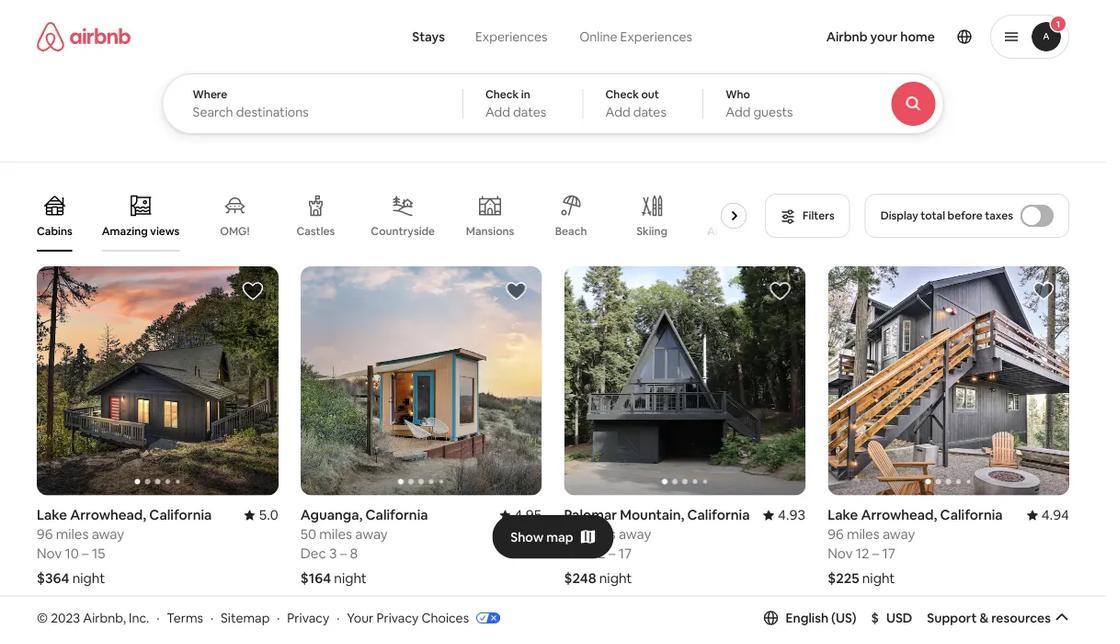 Task type: vqa. For each thing, say whether or not it's contained in the screenshot.
MEET
no



Task type: describe. For each thing, give the bounding box(es) containing it.
check out add dates
[[606, 87, 667, 120]]

castles
[[296, 224, 335, 239]]

3 · from the left
[[277, 610, 280, 627]]

total
[[921, 209, 945, 223]]

online experiences
[[579, 29, 692, 45]]

palomar
[[564, 507, 617, 525]]

away for $225
[[883, 526, 915, 544]]

display total before taxes button
[[865, 194, 1069, 238]]

12 for $225
[[856, 545, 869, 563]]

terms link
[[167, 610, 203, 627]]

1 privacy from the left
[[287, 610, 329, 627]]

choices
[[421, 610, 469, 627]]

lake for lake arrowhead, california 96 miles away nov 12 – 17 $225 night
[[828, 507, 858, 525]]

4.93
[[778, 507, 806, 525]]

lake for lake arrowhead, california 96 miles away nov 10 – 15 $364 night
[[37, 507, 67, 525]]

sitemap link
[[221, 610, 270, 627]]

miles inside aguanga, california 50 miles away dec 3 – 8 $164 night
[[319, 526, 352, 544]]

california for palomar mountain, california 39 miles away nov 12 – 17 $248 night
[[687, 507, 750, 525]]

where
[[193, 87, 227, 102]]

amazing for amazing pools
[[707, 224, 753, 239]]

none search field containing stays
[[162, 0, 994, 134]]

display
[[881, 209, 918, 223]]

your
[[347, 610, 374, 627]]

15
[[92, 545, 105, 563]]

4.94
[[1042, 507, 1069, 525]]

airbnb your home
[[826, 29, 935, 45]]

english (us) button
[[764, 610, 857, 627]]

– inside aguanga, california 50 miles away dec 3 – 8 $164 night
[[340, 545, 347, 563]]

online experiences link
[[563, 18, 709, 55]]

show
[[511, 529, 544, 546]]

nov for $364
[[37, 545, 62, 563]]

miles for palomar mountain, california 39 miles away nov 12 – 17 $248 night
[[583, 526, 616, 544]]

airbnb your home link
[[815, 17, 946, 56]]

privacy link
[[287, 610, 329, 627]]

add for check in add dates
[[485, 104, 510, 120]]

(us)
[[831, 610, 857, 627]]

add to wishlist: lake arrowhead, california image
[[1033, 280, 1055, 303]]

dates for check out add dates
[[633, 104, 667, 120]]

who add guests
[[726, 87, 793, 120]]

2 · from the left
[[211, 610, 214, 627]]

who
[[726, 87, 750, 102]]

mountain,
[[620, 507, 684, 525]]

© 2023 airbnb, inc. ·
[[37, 610, 159, 627]]

amazing for amazing views
[[102, 224, 148, 238]]

4.95
[[514, 507, 542, 525]]

english (us)
[[786, 610, 857, 627]]

support & resources
[[927, 610, 1051, 627]]

12 for $248
[[592, 545, 606, 563]]

terms
[[167, 610, 203, 627]]

show map
[[511, 529, 573, 546]]

$248
[[564, 570, 596, 588]]

4.95 out of 5 average rating image
[[500, 507, 542, 525]]

sitemap
[[221, 610, 270, 627]]

check for check out add dates
[[606, 87, 639, 102]]

mansions
[[466, 224, 514, 239]]

airbnb,
[[83, 610, 126, 627]]

california for lake arrowhead, california 96 miles away nov 12 – 17 $225 night
[[940, 507, 1003, 525]]

dec
[[300, 545, 326, 563]]

home
[[900, 29, 935, 45]]

support
[[927, 610, 977, 627]]

experiences button
[[460, 18, 563, 55]]

countryside
[[371, 224, 435, 239]]

away inside aguanga, california 50 miles away dec 3 – 8 $164 night
[[355, 526, 388, 544]]

english
[[786, 610, 829, 627]]

display total before taxes
[[881, 209, 1013, 223]]

airbnb
[[826, 29, 868, 45]]

before
[[948, 209, 983, 223]]

lake arrowhead, california 96 miles away nov 10 – 15 $364 night
[[37, 507, 212, 588]]

$
[[871, 610, 879, 627]]

96 for nov 10 – 15
[[37, 526, 53, 544]]

arrowhead, for nov 10 – 15
[[70, 507, 146, 525]]

– for $225
[[872, 545, 879, 563]]

1
[[1056, 18, 1060, 30]]

check in add dates
[[485, 87, 546, 120]]

1 button
[[990, 15, 1069, 59]]

stays button
[[398, 18, 460, 55]]

support & resources button
[[927, 610, 1069, 627]]

aguanga, california 50 miles away dec 3 – 8 $164 night
[[300, 507, 428, 588]]

out
[[641, 87, 659, 102]]

8
[[350, 545, 358, 563]]

night for $364
[[72, 570, 105, 588]]



Task type: locate. For each thing, give the bounding box(es) containing it.
1 horizontal spatial amazing
[[707, 224, 753, 239]]

1 dates from the left
[[513, 104, 546, 120]]

california left the 4.94 out of 5 average rating "icon"
[[940, 507, 1003, 525]]

96 inside lake arrowhead, california 96 miles away nov 10 – 15 $364 night
[[37, 526, 53, 544]]

usd
[[886, 610, 912, 627]]

experiences up in
[[475, 29, 547, 45]]

12 up $225 at the bottom of page
[[856, 545, 869, 563]]

©
[[37, 610, 48, 627]]

1 experiences from the left
[[475, 29, 547, 45]]

&
[[980, 610, 989, 627]]

skiing
[[636, 224, 668, 239]]

amazing left pools
[[707, 224, 753, 239]]

dates
[[513, 104, 546, 120], [633, 104, 667, 120]]

$164
[[300, 570, 331, 588]]

3 add from the left
[[726, 104, 751, 120]]

39
[[564, 526, 580, 544]]

0 horizontal spatial 17
[[619, 545, 632, 563]]

add to wishlist: aguanga, california image
[[505, 280, 527, 303]]

2 dates from the left
[[633, 104, 667, 120]]

nov left "10"
[[37, 545, 62, 563]]

2 miles from the left
[[319, 526, 352, 544]]

17 down mountain,
[[619, 545, 632, 563]]

california inside lake arrowhead, california 96 miles away nov 12 – 17 $225 night
[[940, 507, 1003, 525]]

12
[[592, 545, 606, 563], [856, 545, 869, 563]]

miles inside lake arrowhead, california 96 miles away nov 10 – 15 $364 night
[[56, 526, 89, 544]]

aguanga,
[[300, 507, 363, 525]]

check left in
[[485, 87, 519, 102]]

add to wishlist: palomar mountain, california image
[[769, 280, 791, 303]]

1 17 from the left
[[619, 545, 632, 563]]

2 12 from the left
[[856, 545, 869, 563]]

2 nov from the left
[[564, 545, 589, 563]]

– inside lake arrowhead, california 96 miles away nov 10 – 15 $364 night
[[82, 545, 89, 563]]

palomar mountain, california 39 miles away nov 12 – 17 $248 night
[[564, 507, 750, 588]]

nov inside lake arrowhead, california 96 miles away nov 10 – 15 $364 night
[[37, 545, 62, 563]]

add down experiences button
[[485, 104, 510, 120]]

3 night from the left
[[599, 570, 632, 588]]

· left "privacy" link
[[277, 610, 280, 627]]

1 horizontal spatial 12
[[856, 545, 869, 563]]

2 privacy from the left
[[376, 610, 419, 627]]

0 horizontal spatial nov
[[37, 545, 62, 563]]

1 away from the left
[[92, 526, 124, 544]]

1 horizontal spatial 96
[[828, 526, 844, 544]]

miles up $225 at the bottom of page
[[847, 526, 880, 544]]

away inside lake arrowhead, california 96 miles away nov 12 – 17 $225 night
[[883, 526, 915, 544]]

california left 4.93 out of 5 average rating icon on the bottom right of the page
[[687, 507, 750, 525]]

away inside palomar mountain, california 39 miles away nov 12 – 17 $248 night
[[619, 526, 651, 544]]

dates for check in add dates
[[513, 104, 546, 120]]

4 night from the left
[[862, 570, 895, 588]]

0 horizontal spatial arrowhead,
[[70, 507, 146, 525]]

2 california from the left
[[366, 507, 428, 525]]

your
[[870, 29, 898, 45]]

group
[[37, 180, 784, 252], [37, 267, 278, 496], [300, 267, 542, 496], [564, 267, 806, 496], [828, 267, 1069, 496], [37, 627, 278, 641], [300, 627, 542, 641], [564, 627, 806, 641], [828, 627, 1069, 641]]

1 horizontal spatial privacy
[[376, 610, 419, 627]]

nov
[[37, 545, 62, 563], [564, 545, 589, 563], [828, 545, 853, 563]]

nov for $248
[[564, 545, 589, 563]]

96 inside lake arrowhead, california 96 miles away nov 12 – 17 $225 night
[[828, 526, 844, 544]]

miles for lake arrowhead, california 96 miles away nov 12 – 17 $225 night
[[847, 526, 880, 544]]

nov inside lake arrowhead, california 96 miles away nov 12 – 17 $225 night
[[828, 545, 853, 563]]

amazing
[[102, 224, 148, 238], [707, 224, 753, 239]]

night right $225 at the bottom of page
[[862, 570, 895, 588]]

1 horizontal spatial 17
[[882, 545, 896, 563]]

miles inside lake arrowhead, california 96 miles away nov 12 – 17 $225 night
[[847, 526, 880, 544]]

away up 8
[[355, 526, 388, 544]]

dates down in
[[513, 104, 546, 120]]

1 california from the left
[[149, 507, 212, 525]]

– for $248
[[609, 545, 616, 563]]

filters
[[803, 209, 835, 223]]

1 horizontal spatial add
[[606, 104, 630, 120]]

check left out
[[606, 87, 639, 102]]

stays tab panel
[[162, 74, 994, 134]]

add inside "who add guests"
[[726, 104, 751, 120]]

1 night from the left
[[72, 570, 105, 588]]

arrowhead, inside lake arrowhead, california 96 miles away nov 12 – 17 $225 night
[[861, 507, 937, 525]]

– right the 3
[[340, 545, 347, 563]]

miles up the 3
[[319, 526, 352, 544]]

1 96 from the left
[[37, 526, 53, 544]]

1 – from the left
[[82, 545, 89, 563]]

add to wishlist: lake arrowhead, california image
[[242, 280, 264, 303]]

96 up $364
[[37, 526, 53, 544]]

night down 8
[[334, 570, 367, 588]]

nov inside palomar mountain, california 39 miles away nov 12 – 17 $248 night
[[564, 545, 589, 563]]

what can we help you find? tab list
[[398, 18, 563, 55]]

17 up $ usd
[[882, 545, 896, 563]]

resources
[[991, 610, 1051, 627]]

12 inside palomar mountain, california 39 miles away nov 12 – 17 $248 night
[[592, 545, 606, 563]]

stays
[[412, 29, 445, 45]]

0 horizontal spatial check
[[485, 87, 519, 102]]

3 california from the left
[[687, 507, 750, 525]]

4.94 out of 5 average rating image
[[1027, 507, 1069, 525]]

add down the online experiences
[[606, 104, 630, 120]]

lake up "10"
[[37, 507, 67, 525]]

1 add from the left
[[485, 104, 510, 120]]

12 inside lake arrowhead, california 96 miles away nov 12 – 17 $225 night
[[856, 545, 869, 563]]

california for lake arrowhead, california 96 miles away nov 10 – 15 $364 night
[[149, 507, 212, 525]]

– down palomar on the bottom right of page
[[609, 545, 616, 563]]

4 miles from the left
[[847, 526, 880, 544]]

2 away from the left
[[355, 526, 388, 544]]

– inside lake arrowhead, california 96 miles away nov 12 – 17 $225 night
[[872, 545, 879, 563]]

None search field
[[162, 0, 994, 134]]

miles inside palomar mountain, california 39 miles away nov 12 – 17 $248 night
[[583, 526, 616, 544]]

lake inside lake arrowhead, california 96 miles away nov 10 – 15 $364 night
[[37, 507, 67, 525]]

2 17 from the left
[[882, 545, 896, 563]]

1 12 from the left
[[592, 545, 606, 563]]

check for check in add dates
[[485, 87, 519, 102]]

pools
[[755, 224, 784, 239]]

1 arrowhead, from the left
[[70, 507, 146, 525]]

in
[[521, 87, 530, 102]]

0 horizontal spatial experiences
[[475, 29, 547, 45]]

away up 15
[[92, 526, 124, 544]]

2 horizontal spatial nov
[[828, 545, 853, 563]]

guests
[[753, 104, 793, 120]]

away for $364
[[92, 526, 124, 544]]

· right inc. in the bottom left of the page
[[156, 610, 159, 627]]

· right the terms
[[211, 610, 214, 627]]

1 miles from the left
[[56, 526, 89, 544]]

experiences
[[475, 29, 547, 45], [620, 29, 692, 45]]

group containing amazing views
[[37, 180, 784, 252]]

96 for nov 12 – 17
[[828, 526, 844, 544]]

5.0
[[259, 507, 278, 525]]

0 horizontal spatial 12
[[592, 545, 606, 563]]

night inside lake arrowhead, california 96 miles away nov 10 – 15 $364 night
[[72, 570, 105, 588]]

2 horizontal spatial add
[[726, 104, 751, 120]]

dates inside check out add dates
[[633, 104, 667, 120]]

1 horizontal spatial arrowhead,
[[861, 507, 937, 525]]

california inside palomar mountain, california 39 miles away nov 12 – 17 $248 night
[[687, 507, 750, 525]]

terms · sitemap · privacy ·
[[167, 610, 340, 627]]

1 horizontal spatial lake
[[828, 507, 858, 525]]

0 horizontal spatial privacy
[[287, 610, 329, 627]]

night inside palomar mountain, california 39 miles away nov 12 – 17 $248 night
[[599, 570, 632, 588]]

nov up $225 at the bottom of page
[[828, 545, 853, 563]]

10
[[65, 545, 79, 563]]

night right $248
[[599, 570, 632, 588]]

1 check from the left
[[485, 87, 519, 102]]

add down who
[[726, 104, 751, 120]]

night down 15
[[72, 570, 105, 588]]

1 horizontal spatial check
[[606, 87, 639, 102]]

4.93 out of 5 average rating image
[[763, 507, 806, 525]]

away for $248
[[619, 526, 651, 544]]

1 horizontal spatial nov
[[564, 545, 589, 563]]

add
[[485, 104, 510, 120], [606, 104, 630, 120], [726, 104, 751, 120]]

show map button
[[492, 515, 614, 560]]

away
[[92, 526, 124, 544], [355, 526, 388, 544], [619, 526, 651, 544], [883, 526, 915, 544]]

miles
[[56, 526, 89, 544], [319, 526, 352, 544], [583, 526, 616, 544], [847, 526, 880, 544]]

miles up "10"
[[56, 526, 89, 544]]

2 night from the left
[[334, 570, 367, 588]]

Where field
[[193, 104, 433, 120]]

nov for $225
[[828, 545, 853, 563]]

4 california from the left
[[940, 507, 1003, 525]]

your privacy choices
[[347, 610, 469, 627]]

$225
[[828, 570, 859, 588]]

1 horizontal spatial experiences
[[620, 29, 692, 45]]

17 for 96 miles away
[[882, 545, 896, 563]]

lake
[[37, 507, 67, 525], [828, 507, 858, 525]]

0 horizontal spatial lake
[[37, 507, 67, 525]]

2023
[[51, 610, 80, 627]]

add for check out add dates
[[606, 104, 630, 120]]

$364
[[37, 570, 69, 588]]

0 horizontal spatial dates
[[513, 104, 546, 120]]

lake right the 4.93
[[828, 507, 858, 525]]

check inside the check in add dates
[[485, 87, 519, 102]]

inc.
[[129, 610, 149, 627]]

profile element
[[737, 0, 1069, 74]]

96
[[37, 526, 53, 544], [828, 526, 844, 544]]

arrowhead, inside lake arrowhead, california 96 miles away nov 10 – 15 $364 night
[[70, 507, 146, 525]]

3 – from the left
[[609, 545, 616, 563]]

night for $225
[[862, 570, 895, 588]]

4 away from the left
[[883, 526, 915, 544]]

1 nov from the left
[[37, 545, 62, 563]]

50
[[300, 526, 316, 544]]

nov down 39
[[564, 545, 589, 563]]

add inside check out add dates
[[606, 104, 630, 120]]

2 lake from the left
[[828, 507, 858, 525]]

2 96 from the left
[[828, 526, 844, 544]]

17 for 39 miles away
[[619, 545, 632, 563]]

night
[[72, 570, 105, 588], [334, 570, 367, 588], [599, 570, 632, 588], [862, 570, 895, 588]]

96 up $225 at the bottom of page
[[828, 526, 844, 544]]

1 · from the left
[[156, 610, 159, 627]]

17 inside lake arrowhead, california 96 miles away nov 12 – 17 $225 night
[[882, 545, 896, 563]]

taxes
[[985, 209, 1013, 223]]

3 nov from the left
[[828, 545, 853, 563]]

check inside check out add dates
[[606, 87, 639, 102]]

views
[[150, 224, 180, 238]]

california right "aguanga,"
[[366, 507, 428, 525]]

dates inside the check in add dates
[[513, 104, 546, 120]]

away down mountain,
[[619, 526, 651, 544]]

your privacy choices link
[[347, 610, 500, 628]]

4 – from the left
[[872, 545, 879, 563]]

2 – from the left
[[340, 545, 347, 563]]

17
[[619, 545, 632, 563], [882, 545, 896, 563]]

night for $248
[[599, 570, 632, 588]]

california
[[149, 507, 212, 525], [366, 507, 428, 525], [687, 507, 750, 525], [940, 507, 1003, 525]]

12 up $248
[[592, 545, 606, 563]]

privacy right your
[[376, 610, 419, 627]]

– inside palomar mountain, california 39 miles away nov 12 – 17 $248 night
[[609, 545, 616, 563]]

away inside lake arrowhead, california 96 miles away nov 10 – 15 $364 night
[[92, 526, 124, 544]]

away up usd
[[883, 526, 915, 544]]

1 horizontal spatial dates
[[633, 104, 667, 120]]

·
[[156, 610, 159, 627], [211, 610, 214, 627], [277, 610, 280, 627], [337, 610, 340, 627]]

1 lake from the left
[[37, 507, 67, 525]]

amazing left the views
[[102, 224, 148, 238]]

– for $364
[[82, 545, 89, 563]]

2 arrowhead, from the left
[[861, 507, 937, 525]]

privacy
[[287, 610, 329, 627], [376, 610, 419, 627]]

0 horizontal spatial amazing
[[102, 224, 148, 238]]

2 check from the left
[[606, 87, 639, 102]]

check
[[485, 87, 519, 102], [606, 87, 639, 102]]

5.0 out of 5 average rating image
[[244, 507, 278, 525]]

california inside lake arrowhead, california 96 miles away nov 10 – 15 $364 night
[[149, 507, 212, 525]]

california inside aguanga, california 50 miles away dec 3 – 8 $164 night
[[366, 507, 428, 525]]

dates down out
[[633, 104, 667, 120]]

– up $
[[872, 545, 879, 563]]

–
[[82, 545, 89, 563], [340, 545, 347, 563], [609, 545, 616, 563], [872, 545, 879, 563]]

arrowhead, for nov 12 – 17
[[861, 507, 937, 525]]

filters button
[[765, 194, 850, 238]]

cabins
[[37, 224, 72, 239]]

17 inside palomar mountain, california 39 miles away nov 12 – 17 $248 night
[[619, 545, 632, 563]]

omg!
[[220, 224, 250, 239]]

2 add from the left
[[606, 104, 630, 120]]

experiences right online
[[620, 29, 692, 45]]

– left 15
[[82, 545, 89, 563]]

amazing views
[[102, 224, 180, 238]]

amazing pools
[[707, 224, 784, 239]]

add inside the check in add dates
[[485, 104, 510, 120]]

night inside lake arrowhead, california 96 miles away nov 12 – 17 $225 night
[[862, 570, 895, 588]]

california left 5.0 out of 5 average rating icon
[[149, 507, 212, 525]]

experiences inside button
[[475, 29, 547, 45]]

beach
[[555, 224, 587, 239]]

night inside aguanga, california 50 miles away dec 3 – 8 $164 night
[[334, 570, 367, 588]]

3 miles from the left
[[583, 526, 616, 544]]

lake arrowhead, california 96 miles away nov 12 – 17 $225 night
[[828, 507, 1003, 588]]

3
[[329, 545, 337, 563]]

lake inside lake arrowhead, california 96 miles away nov 12 – 17 $225 night
[[828, 507, 858, 525]]

$ usd
[[871, 610, 912, 627]]

2 experiences from the left
[[620, 29, 692, 45]]

3 away from the left
[[619, 526, 651, 544]]

4 · from the left
[[337, 610, 340, 627]]

· left your
[[337, 610, 340, 627]]

0 horizontal spatial 96
[[37, 526, 53, 544]]

miles down palomar on the bottom right of page
[[583, 526, 616, 544]]

online
[[579, 29, 617, 45]]

0 horizontal spatial add
[[485, 104, 510, 120]]

map
[[546, 529, 573, 546]]

privacy down $164
[[287, 610, 329, 627]]

miles for lake arrowhead, california 96 miles away nov 10 – 15 $364 night
[[56, 526, 89, 544]]



